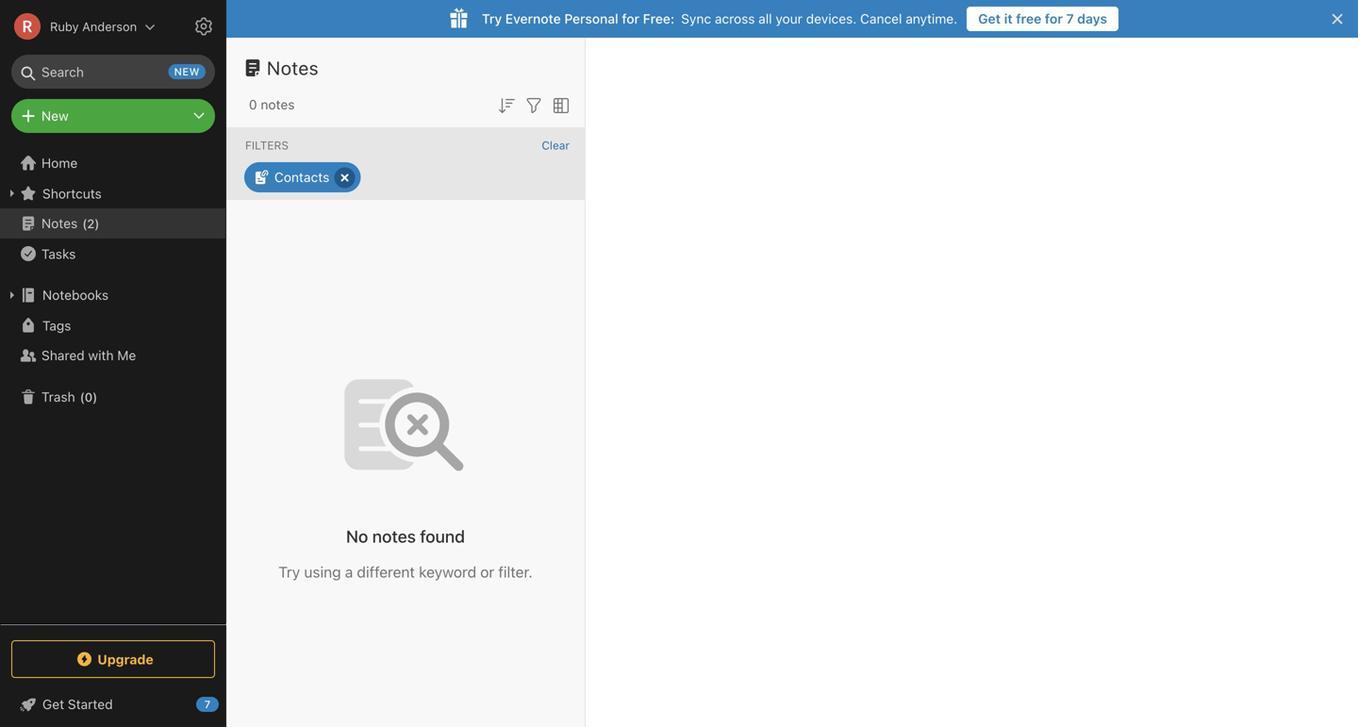 Task type: describe. For each thing, give the bounding box(es) containing it.
View options field
[[545, 92, 573, 117]]

Add filters field
[[523, 92, 545, 117]]

tasks
[[42, 246, 76, 262]]

anytime.
[[906, 11, 958, 26]]

across
[[715, 11, 755, 26]]

notes ( 2 )
[[42, 216, 99, 231]]

ruby
[[50, 19, 79, 34]]

7 inside help and learning task checklist field
[[205, 699, 211, 711]]

it
[[1005, 11, 1013, 26]]

keyword
[[419, 563, 477, 581]]

click to collapse image
[[219, 693, 234, 715]]

Account field
[[0, 8, 156, 45]]

trash
[[42, 389, 75, 405]]

using
[[304, 563, 341, 581]]

upgrade button
[[11, 641, 215, 679]]

for for free:
[[622, 11, 640, 26]]

notebooks
[[42, 287, 109, 303]]

0 inside note list element
[[249, 97, 257, 112]]

ruby anderson
[[50, 19, 137, 34]]

( for trash
[[80, 390, 85, 404]]

0 inside "trash ( 0 )"
[[85, 390, 93, 404]]

2
[[87, 216, 95, 231]]

cancel
[[861, 11, 903, 26]]

shortcuts
[[42, 186, 102, 201]]

try for try using a different keyword or filter.
[[279, 563, 300, 581]]

me
[[117, 348, 136, 363]]

clear button
[[542, 139, 570, 152]]

get it free for 7 days
[[979, 11, 1108, 26]]

all
[[759, 11, 773, 26]]

Search text field
[[25, 55, 202, 89]]

upgrade
[[97, 652, 154, 667]]

tasks button
[[0, 239, 226, 269]]

home link
[[0, 148, 226, 178]]

evernote
[[506, 11, 561, 26]]

sync
[[682, 11, 712, 26]]

Help and Learning task checklist field
[[0, 690, 226, 720]]

your
[[776, 11, 803, 26]]

contacts button
[[244, 162, 361, 193]]

new search field
[[25, 55, 206, 89]]

started
[[68, 697, 113, 713]]

( for notes
[[82, 216, 87, 231]]

notes for notes ( 2 )
[[42, 216, 78, 231]]

add filters image
[[523, 94, 545, 117]]

new button
[[11, 99, 215, 133]]



Task type: vqa. For each thing, say whether or not it's contained in the screenshot.
Go to note or move task field
no



Task type: locate. For each thing, give the bounding box(es) containing it.
) right 'trash'
[[93, 390, 98, 404]]

shared with me
[[42, 348, 136, 363]]

0 vertical spatial 0
[[249, 97, 257, 112]]

get it free for 7 days button
[[968, 7, 1119, 31]]

0 horizontal spatial notes
[[261, 97, 295, 112]]

tree
[[0, 148, 226, 624]]

1 horizontal spatial get
[[979, 11, 1001, 26]]

try evernote personal for free: sync across all your devices. cancel anytime.
[[482, 11, 958, 26]]

filters
[[245, 139, 289, 152]]

0 horizontal spatial for
[[622, 11, 640, 26]]

7 left 'days'
[[1067, 11, 1075, 26]]

notes inside note list element
[[267, 57, 319, 79]]

1 vertical spatial notes
[[373, 527, 416, 547]]

for inside button
[[1046, 11, 1064, 26]]

trash ( 0 )
[[42, 389, 98, 405]]

0 vertical spatial get
[[979, 11, 1001, 26]]

a
[[345, 563, 353, 581]]

0 right 'trash'
[[85, 390, 93, 404]]

1 horizontal spatial 7
[[1067, 11, 1075, 26]]

settings image
[[193, 15, 215, 38]]

7
[[1067, 11, 1075, 26], [205, 699, 211, 711]]

get for get started
[[42, 697, 64, 713]]

1 vertical spatial notes
[[42, 216, 78, 231]]

notebooks link
[[0, 280, 226, 310]]

7 left click to collapse icon
[[205, 699, 211, 711]]

notes for notes
[[267, 57, 319, 79]]

get left started
[[42, 697, 64, 713]]

free
[[1017, 11, 1042, 26]]

1 horizontal spatial 0
[[249, 97, 257, 112]]

1 vertical spatial 7
[[205, 699, 211, 711]]

notes up the tasks
[[42, 216, 78, 231]]

1 horizontal spatial try
[[482, 11, 502, 26]]

0
[[249, 97, 257, 112], [85, 390, 93, 404]]

notes
[[267, 57, 319, 79], [42, 216, 78, 231]]

with
[[88, 348, 114, 363]]

devices.
[[807, 11, 857, 26]]

) down 'shortcuts' button
[[95, 216, 99, 231]]

0 up the filters
[[249, 97, 257, 112]]

) for notes
[[95, 216, 99, 231]]

1 vertical spatial get
[[42, 697, 64, 713]]

try using a different keyword or filter.
[[279, 563, 533, 581]]

0 vertical spatial notes
[[261, 97, 295, 112]]

0 notes
[[249, 97, 295, 112]]

0 vertical spatial notes
[[267, 57, 319, 79]]

free:
[[643, 11, 675, 26]]

home
[[42, 155, 78, 171]]

try for try evernote personal for free: sync across all your devices. cancel anytime.
[[482, 11, 502, 26]]

contacts
[[275, 169, 330, 185]]

1 vertical spatial )
[[93, 390, 98, 404]]

filter.
[[499, 563, 533, 581]]

)
[[95, 216, 99, 231], [93, 390, 98, 404]]

1 vertical spatial (
[[80, 390, 85, 404]]

days
[[1078, 11, 1108, 26]]

notes for no
[[373, 527, 416, 547]]

get inside help and learning task checklist field
[[42, 697, 64, 713]]

notes up 0 notes on the top of page
[[267, 57, 319, 79]]

0 horizontal spatial try
[[279, 563, 300, 581]]

0 vertical spatial 7
[[1067, 11, 1075, 26]]

7 inside button
[[1067, 11, 1075, 26]]

) inside notes ( 2 )
[[95, 216, 99, 231]]

1 vertical spatial try
[[279, 563, 300, 581]]

no
[[346, 527, 368, 547]]

shared with me link
[[0, 341, 226, 371]]

notes up the filters
[[261, 97, 295, 112]]

for left free: at the left top of the page
[[622, 11, 640, 26]]

new
[[174, 66, 200, 78]]

different
[[357, 563, 415, 581]]

get started
[[42, 697, 113, 713]]

1 horizontal spatial for
[[1046, 11, 1064, 26]]

personal
[[565, 11, 619, 26]]

or
[[481, 563, 495, 581]]

get
[[979, 11, 1001, 26], [42, 697, 64, 713]]

( down shortcuts
[[82, 216, 87, 231]]

Sort options field
[[495, 92, 518, 117]]

try left using
[[279, 563, 300, 581]]

found
[[420, 527, 465, 547]]

try left evernote
[[482, 11, 502, 26]]

tags
[[42, 318, 71, 333]]

( inside "trash ( 0 )"
[[80, 390, 85, 404]]

shared
[[42, 348, 85, 363]]

) for trash
[[93, 390, 98, 404]]

0 horizontal spatial 7
[[205, 699, 211, 711]]

( inside notes ( 2 )
[[82, 216, 87, 231]]

1 horizontal spatial notes
[[373, 527, 416, 547]]

for
[[622, 11, 640, 26], [1046, 11, 1064, 26]]

( right 'trash'
[[80, 390, 85, 404]]

0 vertical spatial try
[[482, 11, 502, 26]]

try inside note list element
[[279, 563, 300, 581]]

) inside "trash ( 0 )"
[[93, 390, 98, 404]]

tags button
[[0, 310, 226, 341]]

get for get it free for 7 days
[[979, 11, 1001, 26]]

0 horizontal spatial notes
[[42, 216, 78, 231]]

0 horizontal spatial 0
[[85, 390, 93, 404]]

try
[[482, 11, 502, 26], [279, 563, 300, 581]]

1 vertical spatial 0
[[85, 390, 93, 404]]

1 horizontal spatial notes
[[267, 57, 319, 79]]

0 horizontal spatial get
[[42, 697, 64, 713]]

0 vertical spatial (
[[82, 216, 87, 231]]

notes
[[261, 97, 295, 112], [373, 527, 416, 547]]

notes inside tree
[[42, 216, 78, 231]]

shortcuts button
[[0, 178, 226, 209]]

1 for from the left
[[622, 11, 640, 26]]

for for 7
[[1046, 11, 1064, 26]]

new
[[42, 108, 69, 124]]

get left it
[[979, 11, 1001, 26]]

get inside button
[[979, 11, 1001, 26]]

for right free
[[1046, 11, 1064, 26]]

tree containing home
[[0, 148, 226, 624]]

(
[[82, 216, 87, 231], [80, 390, 85, 404]]

notes for 0
[[261, 97, 295, 112]]

expand notebooks image
[[5, 288, 20, 303]]

0 vertical spatial )
[[95, 216, 99, 231]]

anderson
[[82, 19, 137, 34]]

notes up different
[[373, 527, 416, 547]]

note list element
[[226, 38, 586, 728]]

clear
[[542, 139, 570, 152]]

no notes found
[[346, 527, 465, 547]]

2 for from the left
[[1046, 11, 1064, 26]]



